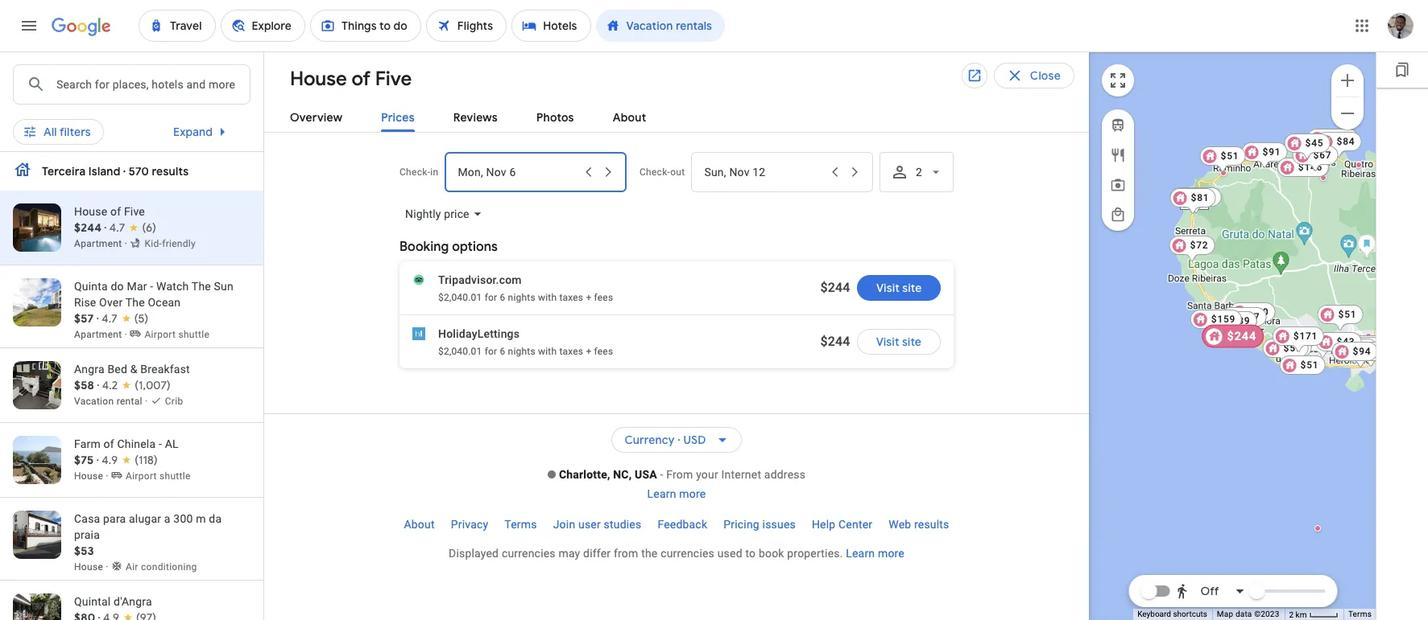 Task type: locate. For each thing, give the bounding box(es) containing it.
0 vertical spatial 2
[[916, 166, 922, 179]]

results
[[152, 164, 189, 179], [914, 519, 949, 532]]

results down the "price"
[[152, 164, 189, 179]]

4.7 out of 5 stars from 5 reviews image
[[102, 311, 148, 327]]

- left al
[[159, 438, 162, 451]]

6 for holidaylettings
[[500, 346, 505, 358]]

0 vertical spatial nights
[[508, 292, 535, 304]]

d'angra
[[114, 596, 152, 609]]

the down mar
[[125, 296, 145, 309]]

2 + from the top
[[586, 346, 591, 358]]

with for holidaylettings
[[538, 346, 557, 358]]

$2,040.01 inside holidaylettings $2,040.01 for 6 nights with taxes + fees
[[438, 346, 482, 358]]

$171 link
[[1272, 327, 1324, 354]]

book
[[759, 548, 784, 561]]

$39
[[1232, 315, 1250, 327]]

visit for 1st visit site 'button' from the bottom
[[876, 335, 899, 350]]

1 vertical spatial about
[[404, 519, 435, 532]]

6 for tripadvisor.com
[[500, 292, 505, 304]]

0 horizontal spatial about
[[404, 519, 435, 532]]

300
[[173, 513, 193, 526]]

1 + from the top
[[586, 292, 591, 304]]

4.7 left the (6)
[[109, 221, 125, 235]]

1 visit site button from the top
[[857, 275, 941, 301]]

house · for airport shuttle
[[74, 471, 111, 482]]

1 check- from the left
[[399, 167, 430, 178]]

1 horizontal spatial terms link
[[1348, 611, 1372, 619]]

0 horizontal spatial learn more link
[[647, 488, 706, 501]]

house down terceira island · 570 results
[[74, 205, 107, 218]]

$2,040.01 down holidaylettings in the left bottom of the page
[[438, 346, 482, 358]]

terms link left join at the bottom of page
[[496, 512, 545, 538]]

terms left join at the bottom of page
[[504, 519, 537, 532]]

2 visit from the top
[[876, 335, 899, 350]]

1 horizontal spatial results
[[914, 519, 949, 532]]

filters form
[[13, 52, 785, 163]]

$304
[[1299, 161, 1323, 173]]

quinta rico image
[[1355, 161, 1362, 168]]

house · down $75
[[74, 471, 111, 482]]

check- up nightly
[[399, 167, 430, 178]]

nights for holidaylettings
[[508, 346, 535, 358]]

0 vertical spatial terms link
[[496, 512, 545, 538]]

2 with from the top
[[538, 346, 557, 358]]

all filters
[[43, 125, 91, 139]]

breakfast
[[140, 363, 190, 376]]

2 for 2 km
[[1289, 611, 1294, 620]]

$67
[[1313, 149, 1331, 161]]

0 vertical spatial learn more link
[[647, 488, 706, 501]]

1 horizontal spatial currencies
[[661, 548, 714, 561]]

0 vertical spatial learn
[[647, 488, 676, 501]]

terms for terms link within booking options tab panel
[[504, 519, 537, 532]]

$2,040.01 inside tripadvisor.com $2,040.01 for 6 nights with taxes + fees
[[438, 292, 482, 304]]

0 vertical spatial with
[[538, 292, 557, 304]]

check- down amenities
[[639, 167, 670, 178]]

check-in text field inside booking options tab panel
[[458, 153, 578, 192]]

keyboard shortcuts button
[[1137, 610, 1207, 621]]

4.7 down over
[[102, 312, 117, 326]]

0 vertical spatial 4.7
[[109, 221, 125, 235]]

2 vertical spatial of
[[104, 438, 114, 451]]

$244 inside house of five $244 ·
[[74, 221, 102, 235]]

1 vertical spatial learn
[[846, 548, 875, 561]]

0 horizontal spatial results
[[152, 164, 189, 179]]

more down the charlotte, nc, usa - from your internet address
[[679, 488, 706, 501]]

about left privacy link at the left bottom of page
[[404, 519, 435, 532]]

2 check- from the left
[[639, 167, 670, 178]]

taxes for tripadvisor.com
[[559, 292, 583, 304]]

1 with from the top
[[538, 292, 557, 304]]

1 vertical spatial site
[[902, 335, 921, 350]]

airport down the (118)
[[126, 471, 157, 482]]

$80
[[1357, 341, 1376, 352]]

apartment · down house of five $244 ·
[[74, 238, 130, 250]]

2 site from the top
[[902, 335, 921, 350]]

1 vertical spatial $58
[[74, 379, 94, 393]]

2 apartment · from the top
[[74, 329, 130, 341]]

all inside filters 'form'
[[43, 120, 57, 135]]

with inside tripadvisor.com $2,040.01 for 6 nights with taxes + fees
[[538, 292, 557, 304]]

0 vertical spatial fees
[[594, 292, 613, 304]]

1 for from the top
[[485, 292, 497, 304]]

1 horizontal spatial learn
[[846, 548, 875, 561]]

taxes inside tripadvisor.com $2,040.01 for 6 nights with taxes + fees
[[559, 292, 583, 304]]

1 6 from the top
[[500, 292, 505, 304]]

6
[[500, 292, 505, 304], [500, 346, 505, 358]]

$128 link
[[1207, 327, 1259, 346], [1208, 327, 1259, 347]]

all filters button
[[13, 113, 104, 151]]

1 horizontal spatial 2
[[1289, 611, 1294, 620]]

0 vertical spatial 6
[[500, 292, 505, 304]]

0 horizontal spatial currencies
[[502, 548, 556, 561]]

1 horizontal spatial $58
[[1368, 345, 1387, 356]]

1 house · from the top
[[74, 471, 111, 482]]

airport for (118)
[[126, 471, 157, 482]]

taxes for holidaylettings
[[559, 346, 583, 358]]

-
[[150, 280, 153, 293], [159, 438, 162, 451], [660, 469, 663, 482]]

1 visit site from the top
[[876, 281, 921, 296]]

air conditioning
[[126, 562, 197, 573]]

1 horizontal spatial -
[[159, 438, 162, 451]]

1 vertical spatial learn more link
[[846, 548, 904, 561]]

apartment ·
[[74, 238, 130, 250], [74, 329, 130, 341]]

1 horizontal spatial house
[[290, 67, 347, 91]]

0 horizontal spatial house
[[74, 205, 107, 218]]

of inside house of five heading
[[351, 67, 371, 91]]

over
[[99, 296, 123, 309]]

· left 4.7 out of 5 stars from 5 reviews image
[[97, 312, 99, 326]]

zoom in map image
[[1338, 70, 1357, 90]]

options
[[452, 239, 498, 255]]

Search for places, hotels and more text field
[[56, 65, 250, 104]]

+ inside tripadvisor.com $2,040.01 for 6 nights with taxes + fees
[[586, 292, 591, 304]]

1 site from the top
[[902, 281, 921, 296]]

0 vertical spatial visit site
[[876, 281, 921, 296]]

0 horizontal spatial learn
[[647, 488, 676, 501]]

$2,040.01 down tripadvisor.com
[[438, 292, 482, 304]]

0 vertical spatial house
[[290, 67, 347, 91]]

$72
[[1190, 240, 1208, 251]]

1 horizontal spatial check-in text field
[[458, 153, 578, 192]]

2 $2,040.01 from the top
[[438, 346, 482, 358]]

0 vertical spatial $58
[[1368, 345, 1387, 356]]

al
[[165, 438, 179, 451]]

type
[[291, 120, 316, 135]]

1 vertical spatial nights
[[508, 346, 535, 358]]

conditioning
[[141, 562, 197, 573]]

zoom out map image
[[1338, 103, 1357, 123]]

off button
[[1171, 573, 1250, 611]]

$144
[[1355, 346, 1379, 357]]

by
[[744, 120, 757, 135]]

keyboard shortcuts
[[1137, 611, 1207, 619]]

0 vertical spatial visit site button
[[857, 275, 941, 301]]

2 inside button
[[1289, 611, 1294, 620]]

of inside house of five $244 ·
[[110, 205, 121, 218]]

fees inside tripadvisor.com $2,040.01 for 6 nights with taxes + fees
[[594, 292, 613, 304]]

learn down center
[[846, 548, 875, 561]]

0 vertical spatial for
[[485, 292, 497, 304]]

house · for air conditioning
[[74, 562, 111, 573]]

feedback
[[658, 519, 707, 532]]

visit site for 1st visit site 'button' from the bottom
[[876, 335, 921, 350]]

airport shuttle down the ocean
[[145, 329, 209, 341]]

ocean
[[148, 296, 181, 309]]

1 vertical spatial terms
[[1348, 611, 1372, 619]]

results inside booking options tab panel
[[914, 519, 949, 532]]

shuttle for (118)
[[160, 471, 191, 482]]

- for (5)
[[150, 280, 153, 293]]

2 taxes from the top
[[559, 346, 583, 358]]

· inside farm of chinela - al $75 ·
[[97, 453, 99, 468]]

currencies left may
[[502, 548, 556, 561]]

terms link
[[496, 512, 545, 538], [1348, 611, 1372, 619]]

fees inside holidaylettings $2,040.01 for 6 nights with taxes + fees
[[594, 346, 613, 358]]

1 vertical spatial the
[[125, 296, 145, 309]]

1 nights from the top
[[508, 292, 535, 304]]

with inside holidaylettings $2,040.01 for 6 nights with taxes + fees
[[538, 346, 557, 358]]

five
[[375, 67, 412, 91], [124, 205, 145, 218]]

terms for bottom terms link
[[1348, 611, 1372, 619]]

1 vertical spatial visit site button
[[857, 329, 941, 355]]

1 vertical spatial visit site
[[876, 335, 921, 350]]

all
[[43, 120, 57, 135], [43, 125, 57, 139]]

+ for tripadvisor.com
[[586, 292, 591, 304]]

five inside house of five $244 ·
[[124, 205, 145, 218]]

0 vertical spatial +
[[586, 292, 591, 304]]

1 vertical spatial for
[[485, 346, 497, 358]]

2 horizontal spatial -
[[660, 469, 663, 482]]

clear image
[[273, 73, 292, 93]]

- inside quinta do mar - watch the sun rise over the ocean $57 ·
[[150, 280, 153, 293]]

0 vertical spatial apartment ·
[[74, 238, 130, 250]]

2 nights from the top
[[508, 346, 535, 358]]

2 vertical spatial -
[[660, 469, 663, 482]]

view larger map image
[[1108, 71, 1128, 90]]

0 vertical spatial $2,040.01
[[438, 292, 482, 304]]

- right mar
[[150, 280, 153, 293]]

of inside farm of chinela - al $75 ·
[[104, 438, 114, 451]]

filters
[[60, 120, 91, 135], [60, 125, 91, 139]]

taxes down tripadvisor.com $2,040.01 for 6 nights with taxes + fees
[[559, 346, 583, 358]]

tab list
[[264, 97, 1089, 133]]

2
[[916, 166, 922, 179], [1289, 611, 1294, 620]]

1 horizontal spatial check-
[[639, 167, 670, 178]]

1 all from the top
[[43, 120, 57, 135]]

pricing issues
[[723, 519, 796, 532]]

0 vertical spatial site
[[902, 281, 921, 296]]

with up holidaylettings $2,040.01 for 6 nights with taxes + fees
[[538, 292, 557, 304]]

terms inside terms link
[[504, 519, 537, 532]]

about up check-out
[[613, 110, 646, 125]]

$91 link
[[1241, 142, 1287, 170]]

· left '4.9'
[[97, 453, 99, 468]]

learn more link down center
[[846, 548, 904, 561]]

quintal d'angra
[[74, 596, 152, 609]]

0 vertical spatial five
[[375, 67, 412, 91]]

expand
[[173, 125, 213, 139]]

+
[[586, 292, 591, 304], [586, 346, 591, 358]]

$112 link
[[1170, 187, 1222, 215]]

house inside heading
[[290, 67, 347, 91]]

2 visit site from the top
[[876, 335, 921, 350]]

five for house of five
[[375, 67, 412, 91]]

check-in text field inside filters 'form'
[[361, 64, 456, 101]]

4.7
[[109, 221, 125, 235], [102, 312, 117, 326]]

1 vertical spatial airport
[[126, 471, 157, 482]]

all for all filters
[[43, 125, 57, 139]]

1 filters from the top
[[60, 120, 91, 135]]

terms link right 2 km button
[[1348, 611, 1372, 619]]

0 vertical spatial the
[[192, 280, 211, 293]]

0 vertical spatial house ·
[[74, 471, 111, 482]]

more
[[679, 488, 706, 501], [878, 548, 904, 561]]

0 vertical spatial visit
[[876, 281, 899, 296]]

0 vertical spatial airport shuttle
[[145, 329, 209, 341]]

1 apartment · from the top
[[74, 238, 130, 250]]

1 vertical spatial shuttle
[[160, 471, 191, 482]]

· left 4.2 on the left of page
[[97, 379, 99, 393]]

2 6 from the top
[[500, 346, 505, 358]]

quinta da nasce água image
[[1365, 333, 1371, 339]]

taxes inside holidaylettings $2,040.01 for 6 nights with taxes + fees
[[559, 346, 583, 358]]

1 horizontal spatial more
[[878, 548, 904, 561]]

house up overview
[[290, 67, 347, 91]]

$81
[[1190, 192, 1209, 203]]

results inside heading
[[152, 164, 189, 179]]

your
[[696, 469, 718, 482]]

2 inside popup button
[[916, 166, 922, 179]]

the
[[192, 280, 211, 293], [125, 296, 145, 309]]

2 all from the top
[[43, 125, 57, 139]]

nights down holidaylettings in the left bottom of the page
[[508, 346, 535, 358]]

currencies down feedback
[[661, 548, 714, 561]]

2 filters from the top
[[60, 125, 91, 139]]

terms right 2 km button
[[1348, 611, 1372, 619]]

differ
[[583, 548, 611, 561]]

booking
[[399, 239, 449, 255]]

airport
[[145, 329, 176, 341], [126, 471, 157, 482]]

6 inside tripadvisor.com $2,040.01 for 6 nights with taxes + fees
[[500, 292, 505, 304]]

1 vertical spatial house
[[74, 205, 107, 218]]

1 vertical spatial +
[[586, 346, 591, 358]]

airport shuttle for (5)
[[145, 329, 209, 341]]

main menu image
[[19, 16, 39, 35]]

0 horizontal spatial check-
[[399, 167, 430, 178]]

house inside house of five $244 ·
[[74, 205, 107, 218]]

for for tripadvisor.com
[[485, 292, 497, 304]]

prices
[[381, 110, 415, 125]]

house of five heading
[[277, 64, 412, 92]]

0 horizontal spatial 2
[[916, 166, 922, 179]]

booking options tab panel
[[95, 133, 1089, 562]]

for inside tripadvisor.com $2,040.01 for 6 nights with taxes + fees
[[485, 292, 497, 304]]

1 horizontal spatial the
[[192, 280, 211, 293]]

in
[[430, 167, 438, 178]]

4.7 for $57
[[102, 312, 117, 326]]

1 vertical spatial 4.7
[[102, 312, 117, 326]]

of
[[351, 67, 371, 91], [110, 205, 121, 218], [104, 438, 114, 451]]

1 vertical spatial with
[[538, 346, 557, 358]]

learn more
[[647, 488, 706, 501]]

used
[[717, 548, 742, 561]]

0 horizontal spatial $58
[[74, 379, 94, 393]]

help
[[812, 519, 836, 532]]

0 vertical spatial taxes
[[559, 292, 583, 304]]

· left 4.7 out of 5 stars from 6 reviews image
[[104, 221, 107, 235]]

$45 link
[[1284, 133, 1330, 161]]

2 for from the top
[[485, 346, 497, 358]]

house for house of five
[[290, 67, 347, 91]]

0 vertical spatial check-in text field
[[361, 64, 456, 101]]

0 horizontal spatial terms
[[504, 519, 537, 532]]

filters for all filters
[[60, 125, 91, 139]]

shuttle
[[178, 329, 209, 341], [160, 471, 191, 482]]

6 down tripadvisor.com
[[500, 292, 505, 304]]

currency
[[625, 433, 675, 448]]

with down tripadvisor.com $2,040.01 for 6 nights with taxes + fees
[[538, 346, 557, 358]]

1 vertical spatial check-in text field
[[458, 153, 578, 192]]

0 vertical spatial about
[[613, 110, 646, 125]]

6 down holidaylettings in the left bottom of the page
[[500, 346, 505, 358]]

1 vertical spatial results
[[914, 519, 949, 532]]

1 vertical spatial of
[[110, 205, 121, 218]]

2 fees from the top
[[594, 346, 613, 358]]

Check-in text field
[[361, 64, 456, 101], [458, 153, 578, 192]]

4.2 out of 5 stars from 1,007 reviews image
[[102, 378, 171, 394]]

help center link
[[804, 512, 881, 538]]

0 vertical spatial terms
[[504, 519, 537, 532]]

with for tripadvisor.com
[[538, 292, 557, 304]]

0 vertical spatial -
[[150, 280, 153, 293]]

0 vertical spatial airport
[[145, 329, 176, 341]]

check-in text field up prices
[[361, 64, 456, 101]]

1 vertical spatial 2
[[1289, 611, 1294, 620]]

results right web
[[914, 519, 949, 532]]

for
[[485, 292, 497, 304], [485, 346, 497, 358]]

1 fees from the top
[[594, 292, 613, 304]]

$58 inside angra bed & breakfast $58 ·
[[74, 379, 94, 393]]

apartment · for $244
[[74, 238, 130, 250]]

+ inside holidaylettings $2,040.01 for 6 nights with taxes + fees
[[586, 346, 591, 358]]

learn more link down from at the left
[[647, 488, 706, 501]]

shuttle down the ocean
[[178, 329, 209, 341]]

0 vertical spatial shuttle
[[178, 329, 209, 341]]

$2,040.01 for holidaylettings
[[438, 346, 482, 358]]

4.9 out of 5 stars from 118 reviews image
[[102, 453, 158, 469]]

2 house · from the top
[[74, 562, 111, 573]]

1 vertical spatial 6
[[500, 346, 505, 358]]

- inside farm of chinela - al $75 ·
[[159, 438, 162, 451]]

join user studies link
[[545, 512, 649, 538]]

shuttle down al
[[160, 471, 191, 482]]

&
[[130, 363, 137, 376]]

1 horizontal spatial about
[[613, 110, 646, 125]]

1 horizontal spatial five
[[375, 67, 412, 91]]

nights inside holidaylettings $2,040.01 for 6 nights with taxes + fees
[[508, 346, 535, 358]]

6 inside holidaylettings $2,040.01 for 6 nights with taxes + fees
[[500, 346, 505, 358]]

five inside heading
[[375, 67, 412, 91]]

nights up holidaylettings $2,040.01 for 6 nights with taxes + fees
[[508, 292, 535, 304]]

house · down '$53'
[[74, 562, 111, 573]]

nights inside tripadvisor.com $2,040.01 for 6 nights with taxes + fees
[[508, 292, 535, 304]]

$43
[[1336, 336, 1355, 348]]

0 horizontal spatial -
[[150, 280, 153, 293]]

nights for tripadvisor.com
[[508, 292, 535, 304]]

mar
[[127, 280, 147, 293]]

for down tripadvisor.com
[[485, 292, 497, 304]]

1 vertical spatial -
[[159, 438, 162, 451]]

learn down usa
[[647, 488, 676, 501]]

- right usa
[[660, 469, 663, 482]]

of for house of five
[[351, 67, 371, 91]]

for down holidaylettings in the left bottom of the page
[[485, 346, 497, 358]]

4.7 for $244
[[109, 221, 125, 235]]

check- for out
[[639, 167, 670, 178]]

check-in text field down the rooms popup button
[[458, 153, 578, 192]]

1 visit from the top
[[876, 281, 899, 296]]

1 horizontal spatial terms
[[1348, 611, 1372, 619]]

more down web
[[878, 548, 904, 561]]

0 horizontal spatial more
[[679, 488, 706, 501]]

airport down the (5)
[[145, 329, 176, 341]]

· inside house of five $244 ·
[[104, 221, 107, 235]]

0 vertical spatial of
[[351, 67, 371, 91]]

charlotte, nc, usa - from your internet address
[[559, 469, 806, 482]]

1 $2,040.01 from the top
[[438, 292, 482, 304]]

five up prices
[[375, 67, 412, 91]]

of for farm of chinela - al $75 ·
[[104, 438, 114, 451]]

1 vertical spatial fees
[[594, 346, 613, 358]]

filters inside 'form'
[[60, 120, 91, 135]]

1 vertical spatial airport shuttle
[[126, 471, 191, 482]]

fees for tripadvisor.com
[[594, 292, 613, 304]]

0 vertical spatial results
[[152, 164, 189, 179]]

visit site
[[876, 281, 921, 296], [876, 335, 921, 350]]

1 vertical spatial apartment ·
[[74, 329, 130, 341]]

4.9 out of 5 stars from 97 reviews image
[[103, 611, 156, 621]]

booking options
[[399, 239, 498, 255]]

nights
[[508, 292, 535, 304], [508, 346, 535, 358]]

$57 inside quinta do mar - watch the sun rise over the ocean $57 ·
[[74, 312, 94, 326]]

1 vertical spatial taxes
[[559, 346, 583, 358]]

para
[[103, 513, 126, 526]]

1 taxes from the top
[[559, 292, 583, 304]]

1 vertical spatial $2,040.01
[[438, 346, 482, 358]]

visit site for 2nd visit site 'button' from the bottom
[[876, 281, 921, 296]]

apartment · down 4.7 out of 5 stars from 5 reviews image
[[74, 329, 130, 341]]

1 vertical spatial visit
[[876, 335, 899, 350]]

1 vertical spatial five
[[124, 205, 145, 218]]

all for all filters (1)
[[43, 120, 57, 135]]

site
[[902, 281, 921, 296], [902, 335, 921, 350]]

0 horizontal spatial terms link
[[496, 512, 545, 538]]

for inside holidaylettings $2,040.01 for 6 nights with taxes + fees
[[485, 346, 497, 358]]

airport shuttle down the (118)
[[126, 471, 191, 482]]

praia
[[74, 529, 100, 542]]

five up 4.7 out of 5 stars from 6 reviews image
[[124, 205, 145, 218]]

0 horizontal spatial check-in text field
[[361, 64, 456, 101]]

1 vertical spatial house ·
[[74, 562, 111, 573]]

the left sun
[[192, 280, 211, 293]]

$84 link
[[1315, 132, 1361, 159]]

taxes up holidaylettings $2,040.01 for 6 nights with taxes + fees
[[559, 292, 583, 304]]

nc,
[[613, 469, 632, 482]]



Task type: describe. For each thing, give the bounding box(es) containing it.
$86 link
[[1340, 335, 1386, 363]]

km
[[1296, 611, 1307, 620]]

$91
[[1262, 146, 1281, 157]]

$53
[[74, 544, 94, 559]]

2 for 2
[[916, 166, 922, 179]]

privacy
[[451, 519, 488, 532]]

(118)
[[135, 453, 158, 468]]

$114
[[1317, 336, 1342, 348]]

web results link
[[881, 514, 957, 536]]

2 button
[[879, 152, 954, 192]]

alugar
[[129, 513, 161, 526]]

site for 2nd visit site 'button' from the bottom
[[902, 281, 921, 296]]

1 vertical spatial terms link
[[1348, 611, 1372, 619]]

island · 570
[[88, 164, 149, 179]]

displayed
[[449, 548, 499, 561]]

amenities
[[603, 120, 657, 135]]

airport for (5)
[[145, 329, 176, 341]]

for for holidaylettings
[[485, 346, 497, 358]]

house for house of five $244 ·
[[74, 205, 107, 218]]

map region
[[918, 0, 1428, 621]]

the
[[641, 548, 658, 561]]

$75
[[74, 453, 94, 468]]

house of five $244 ·
[[74, 205, 145, 235]]

five for house of five $244 ·
[[124, 205, 145, 218]]

$80 link
[[1336, 337, 1382, 364]]

apartment with garden view image
[[1229, 333, 1236, 339]]

$146 link
[[1277, 157, 1329, 177]]

(5)
[[134, 312, 148, 326]]

$127 link
[[1334, 342, 1386, 369]]

rooms
[[506, 120, 542, 135]]

web results
[[889, 519, 949, 532]]

all filters (1) button
[[13, 114, 119, 140]]

casa do moledo - outeiro - cookies al rral nº802 modern chalet very private image
[[1320, 174, 1326, 181]]

a
[[164, 513, 170, 526]]

help center
[[812, 519, 872, 532]]

open in new tab image
[[967, 68, 982, 83]]

user
[[578, 519, 601, 532]]

$244 inside map region
[[1227, 330, 1256, 343]]

rental ·
[[117, 396, 148, 408]]

terms link inside booking options tab panel
[[496, 512, 545, 538]]

1 horizontal spatial learn more link
[[846, 548, 904, 561]]

$86
[[1361, 339, 1380, 351]]

shortcuts
[[1173, 611, 1207, 619]]

terceira island · 570 results heading
[[42, 162, 189, 181]]

4.7 out of 5 stars from 6 reviews image
[[109, 220, 156, 236]]

vacation
[[74, 396, 114, 408]]

reviews
[[453, 110, 498, 125]]

web
[[889, 519, 911, 532]]

issues
[[762, 519, 796, 532]]

2 km
[[1289, 611, 1309, 620]]

shuttle for (5)
[[178, 329, 209, 341]]

property type
[[241, 120, 316, 135]]

$72 link
[[1169, 236, 1215, 263]]

to
[[745, 548, 756, 561]]

$94
[[1352, 346, 1371, 357]]

casa h'a vista image
[[1314, 526, 1320, 532]]

holidaylettings
[[438, 328, 520, 341]]

1 currencies from the left
[[502, 548, 556, 561]]

+ for holidaylettings
[[586, 346, 591, 358]]

tab list containing overview
[[264, 97, 1089, 133]]

filters for all filters (1)
[[60, 120, 91, 135]]

charlotte,
[[559, 469, 610, 482]]

privacy link
[[443, 512, 496, 538]]

site for 1st visit site 'button' from the bottom
[[902, 335, 921, 350]]

quintal d'angra link
[[0, 582, 263, 621]]

$42 link
[[1211, 311, 1256, 339]]

about inside booking options tab panel
[[404, 519, 435, 532]]

data
[[1235, 611, 1252, 619]]

kid-friendly
[[145, 238, 196, 250]]

price button
[[125, 114, 208, 140]]

check- for in
[[399, 167, 430, 178]]

property type button
[[214, 114, 343, 140]]

1 vertical spatial more
[[878, 548, 904, 561]]

sort by
[[719, 120, 757, 135]]

fees for holidaylettings
[[594, 346, 613, 358]]

$60 link
[[1229, 302, 1275, 330]]

$43 link
[[1315, 332, 1361, 360]]

Check-out text field
[[704, 153, 825, 192]]

close button
[[994, 63, 1074, 89]]

$243 link
[[1208, 327, 1259, 346]]

$171
[[1293, 331, 1317, 342]]

0 horizontal spatial the
[[125, 296, 145, 309]]

apartment · for $57
[[74, 329, 130, 341]]

$81 link
[[1170, 188, 1215, 215]]

angra
[[74, 363, 105, 376]]

$2,040.01 for tripadvisor.com
[[438, 292, 482, 304]]

amenities button
[[576, 114, 685, 140]]

price
[[153, 120, 180, 135]]

rating
[[413, 120, 444, 135]]

farm
[[74, 438, 101, 451]]

chinela
[[117, 438, 156, 451]]

casa do chafariz image
[[1220, 170, 1226, 176]]

2 currencies from the left
[[661, 548, 714, 561]]

usd
[[683, 433, 706, 448]]

displayed currencies may differ from the currencies used to book properties. learn more
[[449, 548, 904, 561]]

holidaylettings $2,040.01 for 6 nights with taxes + fees
[[438, 328, 613, 358]]

$58 inside map region
[[1368, 345, 1387, 356]]

$144 link
[[1334, 342, 1386, 369]]

address
[[764, 469, 806, 482]]

rooms button
[[478, 114, 569, 140]]

4.2
[[102, 379, 118, 393]]

casa
[[74, 513, 100, 526]]

airport shuttle for (118)
[[126, 471, 191, 482]]

join
[[553, 519, 575, 532]]

- for (118)
[[159, 438, 162, 451]]

internet
[[721, 469, 761, 482]]

$146
[[1298, 161, 1322, 173]]

guest
[[377, 120, 410, 135]]

$94 link
[[1331, 342, 1377, 361]]

0 vertical spatial more
[[679, 488, 706, 501]]

- inside booking options tab panel
[[660, 469, 663, 482]]

sort
[[719, 120, 741, 135]]

visit for 2nd visit site 'button' from the bottom
[[876, 281, 899, 296]]

of for house of five $244 ·
[[110, 205, 121, 218]]

watch
[[156, 280, 189, 293]]

2 visit site button from the top
[[857, 329, 941, 355]]

algar do carvão image
[[1357, 234, 1376, 260]]

· inside angra bed & breakfast $58 ·
[[97, 379, 99, 393]]

join user studies
[[553, 519, 641, 532]]

guest rating button
[[350, 114, 472, 140]]

all filters (1)
[[43, 120, 106, 135]]

· inside quinta do mar - watch the sun rise over the ocean $57 ·
[[97, 312, 99, 326]]

from
[[614, 548, 638, 561]]

$142
[[1328, 132, 1352, 144]]

pricing issues link
[[715, 512, 804, 538]]

quinta rico - house ii image
[[1355, 161, 1362, 168]]

$142 link
[[1307, 128, 1359, 156]]

quinta do mar - watch the sun rise over the ocean $57 ·
[[74, 280, 234, 326]]

angra bed & breakfast $58 ·
[[74, 363, 190, 393]]

sun
[[214, 280, 234, 293]]



Task type: vqa. For each thing, say whether or not it's contained in the screenshot.


